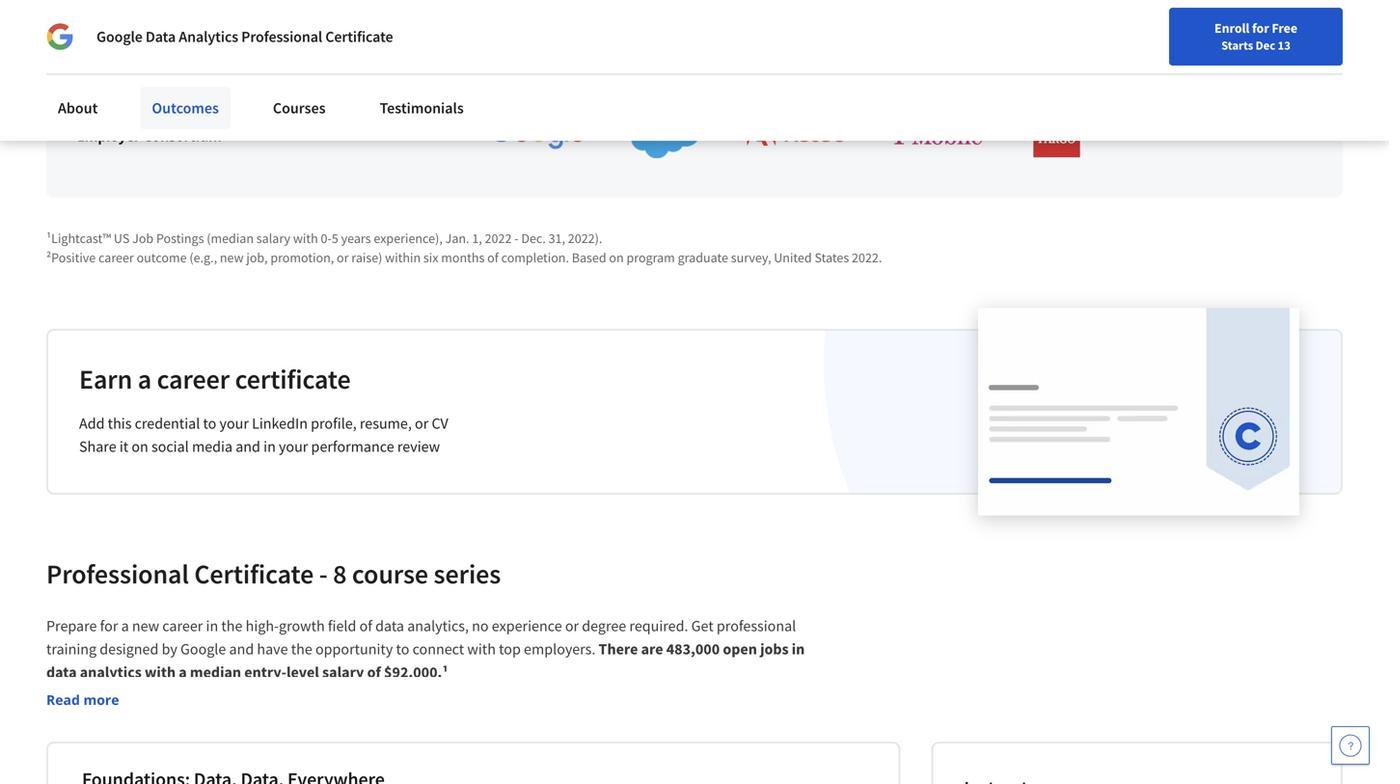 Task type: describe. For each thing, give the bounding box(es) containing it.
0 horizontal spatial professional
[[46, 557, 189, 591]]

cv
[[432, 414, 449, 433]]

0 horizontal spatial google
[[97, 27, 143, 46]]

data inside prepare for a new career in the high-growth field of data analytics, no experience or degree required. get professional training designed by google and have the opportunity to connect with top employers.
[[376, 617, 404, 636]]

1 vertical spatial your
[[220, 414, 249, 433]]

¹lightcast™
[[46, 230, 111, 247]]

in inside add this credential to your linkedin profile, resume, or cv share it on social media and in your performance review
[[264, 437, 276, 456]]

dec.
[[522, 230, 546, 247]]

are
[[641, 640, 664, 659]]

promotion,
[[271, 249, 334, 266]]

on inside add this credential to your linkedin profile, resume, or cv share it on social media and in your performance review
[[132, 437, 148, 456]]

courses link
[[261, 87, 337, 129]]

analytics
[[80, 663, 142, 682]]

show notifications image
[[1165, 24, 1189, 47]]

organizations
[[274, 104, 365, 122]]

a inside there are 483,000 open jobs in data analytics with a median entry-level salary of $92,000.¹
[[179, 663, 187, 682]]

program
[[627, 249, 675, 266]]

prepare
[[46, 617, 97, 636]]

data
[[146, 27, 176, 46]]

six
[[424, 249, 439, 266]]

data inside there are 483,000 open jobs in data analytics with a median entry-level salary of $92,000.¹
[[46, 663, 77, 682]]

enroll
[[1215, 19, 1250, 37]]

career up credential
[[157, 362, 230, 396]]

completion.
[[502, 249, 569, 266]]

150+
[[169, 104, 199, 122]]

8
[[333, 557, 347, 591]]

postings
[[156, 230, 204, 247]]

about
[[58, 98, 98, 118]]

coursera's
[[1042, 16, 1109, 36]]

job
[[1112, 16, 1132, 36]]

have
[[257, 640, 288, 659]]

read more button
[[46, 690, 119, 710]]

starts
[[1222, 38, 1254, 53]]

google's
[[384, 104, 439, 122]]

growth
[[279, 617, 325, 636]]

outcomes link
[[140, 87, 231, 129]]

2022.
[[852, 249, 883, 266]]

it
[[120, 437, 129, 456]]

hiring
[[231, 104, 270, 122]]

with inside there are 483,000 open jobs in data analytics with a median entry-level salary of $92,000.¹
[[145, 663, 176, 682]]

about link
[[46, 87, 109, 129]]

based
[[572, 249, 607, 266]]

u.s.
[[203, 104, 228, 122]]

with inside connect with 150+ u.s. hiring organizations in google's employer consortium
[[135, 104, 166, 122]]

read more
[[46, 691, 119, 709]]

new inside ¹lightcast™ us job postings (median salary with 0-5 years experience), jan. 1, 2022 - dec. 31, 2022). ²positive career outcome (e.g., new job, promotion, or raise) within six months of completion. based on program graduate survey, united states 2022.
[[220, 249, 244, 266]]

of inside prepare for a new career in the high-growth field of data analytics, no experience or degree required. get professional training designed by google and have the opportunity to connect with top employers.
[[360, 617, 372, 636]]

on inside ¹lightcast™ us job postings (median salary with 0-5 years experience), jan. 1, 2022 - dec. 31, 2022). ²positive career outcome (e.g., new job, promotion, or raise) within six months of completion. based on program graduate survey, united states 2022.
[[609, 249, 624, 266]]

median
[[190, 663, 241, 682]]

move
[[1150, 0, 1185, 12]]

more
[[83, 691, 119, 709]]

and inside add this credential to your linkedin profile, resume, or cv share it on social media and in your performance review
[[236, 437, 261, 456]]

plan
[[1042, 0, 1070, 12]]

professional
[[717, 617, 796, 636]]

free
[[1272, 19, 1298, 37]]

new inside prepare for a new career in the high-growth field of data analytics, no experience or degree required. get professional training designed by google and have the opportunity to connect with top employers.
[[132, 617, 159, 636]]

series
[[434, 557, 501, 591]]

this
[[108, 414, 132, 433]]

there
[[599, 640, 638, 659]]

training
[[46, 640, 97, 659]]

courses
[[273, 98, 326, 118]]

and inside prepare for a new career in the high-growth field of data analytics, no experience or degree required. get professional training designed by google and have the opportunity to connect with top employers.
[[229, 640, 254, 659]]

career inside prepare for a new career in the high-growth field of data analytics, no experience or degree required. get professional training designed by google and have the opportunity to connect with top employers.
[[162, 617, 203, 636]]

us
[[114, 230, 130, 247]]

(e.g.,
[[190, 249, 217, 266]]

help center image
[[1340, 734, 1363, 758]]

to inside add this credential to your linkedin profile, resume, or cv share it on social media and in your performance review
[[203, 414, 217, 433]]

profile,
[[311, 414, 357, 433]]

months
[[441, 249, 485, 266]]

²positive
[[46, 249, 96, 266]]

raise)
[[352, 249, 383, 266]]

1 horizontal spatial the
[[291, 640, 313, 659]]

professional certificate - 8 course series
[[46, 557, 501, 591]]

entry-
[[244, 663, 287, 682]]

course
[[352, 557, 429, 591]]

analytics
[[179, 27, 238, 46]]

483,000
[[667, 640, 720, 659]]

or inside prepare for a new career in the high-growth field of data analytics, no experience or degree required. get professional training designed by google and have the opportunity to connect with top employers.
[[565, 617, 579, 636]]

by
[[162, 640, 177, 659]]

for for enroll
[[1253, 19, 1270, 37]]

required.
[[630, 617, 689, 636]]

your inside plan your career move with coursera's job search guide
[[1074, 0, 1103, 12]]

0 vertical spatial a
[[138, 362, 152, 396]]

plan your career move with coursera's job search guide
[[1042, 0, 1217, 36]]

jobs
[[761, 640, 789, 659]]

0-
[[321, 230, 332, 247]]

employer
[[77, 127, 140, 145]]

with inside plan your career move with coursera's job search guide
[[1189, 0, 1217, 12]]

open
[[723, 640, 758, 659]]

with inside prepare for a new career in the high-growth field of data analytics, no experience or degree required. get professional training designed by google and have the opportunity to connect with top employers.
[[468, 640, 496, 659]]

read
[[46, 691, 80, 709]]

certificate
[[235, 362, 351, 396]]

outcome
[[137, 249, 187, 266]]

add this credential to your linkedin profile, resume, or cv share it on social media and in your performance review
[[79, 414, 449, 456]]

with inside ¹lightcast™ us job postings (median salary with 0-5 years experience), jan. 1, 2022 - dec. 31, 2022). ²positive career outcome (e.g., new job, promotion, or raise) within six months of completion. based on program graduate survey, united states 2022.
[[293, 230, 318, 247]]

experience),
[[374, 230, 443, 247]]

or inside ¹lightcast™ us job postings (median salary with 0-5 years experience), jan. 1, 2022 - dec. 31, 2022). ²positive career outcome (e.g., new job, promotion, or raise) within six months of completion. based on program graduate survey, united states 2022.
[[337, 249, 349, 266]]



Task type: vqa. For each thing, say whether or not it's contained in the screenshot.
3rd the What from the bottom
no



Task type: locate. For each thing, give the bounding box(es) containing it.
1 horizontal spatial certificate
[[325, 27, 393, 46]]

adobe partner logo image
[[748, 125, 844, 146]]

consortium
[[144, 127, 222, 145]]

1 vertical spatial the
[[291, 640, 313, 659]]

google inside prepare for a new career in the high-growth field of data analytics, no experience or degree required. get professional training designed by google and have the opportunity to connect with top employers.
[[181, 640, 226, 659]]

of down 2022
[[488, 249, 499, 266]]

1 horizontal spatial -
[[515, 230, 519, 247]]

a left median
[[179, 663, 187, 682]]

for up dec
[[1253, 19, 1270, 37]]

with up guide
[[1189, 0, 1217, 12]]

search
[[1136, 16, 1178, 36]]

linkedin
[[252, 414, 308, 433]]

2 horizontal spatial a
[[179, 663, 187, 682]]

for inside enroll for free starts dec 13
[[1253, 19, 1270, 37]]

0 horizontal spatial certificate
[[194, 557, 314, 591]]

dec
[[1256, 38, 1276, 53]]

your up coursera's
[[1074, 0, 1103, 12]]

data down training
[[46, 663, 77, 682]]

in inside connect with 150+ u.s. hiring organizations in google's employer consortium
[[368, 104, 381, 122]]

a inside prepare for a new career in the high-growth field of data analytics, no experience or degree required. get professional training designed by google and have the opportunity to connect with top employers.
[[121, 617, 129, 636]]

salary
[[257, 230, 291, 247], [322, 663, 364, 682]]

0 horizontal spatial new
[[132, 617, 159, 636]]

1 horizontal spatial google
[[181, 640, 226, 659]]

google
[[97, 27, 143, 46], [181, 640, 226, 659]]

1 horizontal spatial a
[[138, 362, 152, 396]]

in up median
[[206, 617, 218, 636]]

connect
[[77, 104, 132, 122]]

social
[[152, 437, 189, 456]]

with down the "by"
[[145, 663, 176, 682]]

top
[[499, 640, 521, 659]]

testimonials link
[[368, 87, 476, 129]]

2 vertical spatial or
[[565, 617, 579, 636]]

data up opportunity
[[376, 617, 404, 636]]

credential
[[135, 414, 200, 433]]

0 horizontal spatial on
[[132, 437, 148, 456]]

within
[[385, 249, 421, 266]]

on right it on the left of page
[[132, 437, 148, 456]]

0 horizontal spatial to
[[203, 414, 217, 433]]

career up the "by"
[[162, 617, 203, 636]]

connect
[[413, 640, 464, 659]]

google partner logo image
[[489, 118, 586, 150]]

0 horizontal spatial data
[[46, 663, 77, 682]]

in down linkedin
[[264, 437, 276, 456]]

coursera career certificate image
[[979, 308, 1300, 515]]

0 horizontal spatial the
[[221, 617, 243, 636]]

designed
[[100, 640, 159, 659]]

0 horizontal spatial -
[[319, 557, 328, 591]]

2022
[[485, 230, 512, 247]]

new down (median
[[220, 249, 244, 266]]

0 vertical spatial new
[[220, 249, 244, 266]]

to inside prepare for a new career in the high-growth field of data analytics, no experience or degree required. get professional training designed by google and have the opportunity to connect with top employers.
[[396, 640, 410, 659]]

None search field
[[275, 12, 594, 51]]

or down 5 at the left of page
[[337, 249, 349, 266]]

get
[[692, 617, 714, 636]]

1 horizontal spatial on
[[609, 249, 624, 266]]

0 vertical spatial salary
[[257, 230, 291, 247]]

in right jobs
[[792, 640, 805, 659]]

salary up "job,"
[[257, 230, 291, 247]]

of down opportunity
[[367, 663, 381, 682]]

for
[[1253, 19, 1270, 37], [100, 617, 118, 636]]

1 vertical spatial google
[[181, 640, 226, 659]]

professional right analytics
[[241, 27, 322, 46]]

- inside ¹lightcast™ us job postings (median salary with 0-5 years experience), jan. 1, 2022 - dec. 31, 2022). ²positive career outcome (e.g., new job, promotion, or raise) within six months of completion. based on program graduate survey, united states 2022.
[[515, 230, 519, 247]]

and right media
[[236, 437, 261, 456]]

states
[[815, 249, 850, 266]]

and left have
[[229, 640, 254, 659]]

experience
[[492, 617, 562, 636]]

salary down opportunity
[[322, 663, 364, 682]]

1,
[[472, 230, 482, 247]]

1 vertical spatial or
[[415, 414, 429, 433]]

for inside prepare for a new career in the high-growth field of data analytics, no experience or degree required. get professional training designed by google and have the opportunity to connect with top employers.
[[100, 617, 118, 636]]

1 horizontal spatial professional
[[241, 27, 322, 46]]

0 horizontal spatial for
[[100, 617, 118, 636]]

13
[[1278, 38, 1291, 53]]

professional up prepare
[[46, 557, 189, 591]]

or inside add this credential to your linkedin profile, resume, or cv share it on social media and in your performance review
[[415, 414, 429, 433]]

years
[[341, 230, 371, 247]]

2 vertical spatial your
[[279, 437, 308, 456]]

1 horizontal spatial or
[[415, 414, 429, 433]]

1 horizontal spatial new
[[220, 249, 244, 266]]

the
[[221, 617, 243, 636], [291, 640, 313, 659]]

review
[[397, 437, 440, 456]]

on right based
[[609, 249, 624, 266]]

employers.
[[524, 640, 596, 659]]

with left 150+
[[135, 104, 166, 122]]

salary inside ¹lightcast™ us job postings (median salary with 0-5 years experience), jan. 1, 2022 - dec. 31, 2022). ²positive career outcome (e.g., new job, promotion, or raise) within six months of completion. based on program graduate survey, united states 2022.
[[257, 230, 291, 247]]

jan.
[[446, 230, 470, 247]]

0 vertical spatial to
[[203, 414, 217, 433]]

2 vertical spatial of
[[367, 663, 381, 682]]

(median
[[207, 230, 254, 247]]

no
[[472, 617, 489, 636]]

0 vertical spatial certificate
[[325, 27, 393, 46]]

0 horizontal spatial or
[[337, 249, 349, 266]]

graduate
[[678, 249, 729, 266]]

new
[[220, 249, 244, 266], [132, 617, 159, 636]]

1 vertical spatial salary
[[322, 663, 364, 682]]

guide
[[1181, 16, 1217, 36]]

-
[[515, 230, 519, 247], [319, 557, 328, 591]]

testimonials
[[380, 98, 464, 118]]

job,
[[246, 249, 268, 266]]

2 vertical spatial a
[[179, 663, 187, 682]]

salesforce partner logo image
[[632, 110, 701, 158]]

there are 483,000 open jobs in data analytics with a median entry-level salary of $92,000.¹
[[46, 640, 808, 682]]

connect with 150+ u.s. hiring organizations in google's employer consortium
[[77, 104, 439, 145]]

0 vertical spatial your
[[1074, 0, 1103, 12]]

the left high- on the bottom left of page
[[221, 617, 243, 636]]

$92,000.¹
[[384, 663, 448, 682]]

outcomes
[[152, 98, 219, 118]]

career up job
[[1106, 0, 1146, 12]]

1 vertical spatial -
[[319, 557, 328, 591]]

google left data
[[97, 27, 143, 46]]

salary inside there are 483,000 open jobs in data analytics with a median entry-level salary of $92,000.¹
[[322, 663, 364, 682]]

1 vertical spatial a
[[121, 617, 129, 636]]

a
[[138, 362, 152, 396], [121, 617, 129, 636], [179, 663, 187, 682]]

1 horizontal spatial to
[[396, 640, 410, 659]]

survey,
[[731, 249, 772, 266]]

0 vertical spatial or
[[337, 249, 349, 266]]

2 horizontal spatial your
[[1074, 0, 1103, 12]]

certificate up organizations
[[325, 27, 393, 46]]

on
[[609, 249, 624, 266], [132, 437, 148, 456]]

0 vertical spatial data
[[376, 617, 404, 636]]

0 vertical spatial professional
[[241, 27, 322, 46]]

google up median
[[181, 640, 226, 659]]

0 vertical spatial google
[[97, 27, 143, 46]]

in left 'google's'
[[368, 104, 381, 122]]

career
[[1106, 0, 1146, 12], [98, 249, 134, 266], [157, 362, 230, 396], [162, 617, 203, 636]]

0 horizontal spatial your
[[220, 414, 249, 433]]

professional
[[241, 27, 322, 46], [46, 557, 189, 591]]

0 vertical spatial and
[[236, 437, 261, 456]]

1 horizontal spatial your
[[279, 437, 308, 456]]

menu item
[[1021, 19, 1145, 82]]

0 horizontal spatial salary
[[257, 230, 291, 247]]

0 horizontal spatial a
[[121, 617, 129, 636]]

0 vertical spatial for
[[1253, 19, 1270, 37]]

certificate up high- on the bottom left of page
[[194, 557, 314, 591]]

2 horizontal spatial or
[[565, 617, 579, 636]]

opportunity
[[316, 640, 393, 659]]

or up employers.
[[565, 617, 579, 636]]

share
[[79, 437, 116, 456]]

0 vertical spatial on
[[609, 249, 624, 266]]

career down us at the top
[[98, 249, 134, 266]]

job
[[132, 230, 154, 247]]

the down growth
[[291, 640, 313, 659]]

of
[[488, 249, 499, 266], [360, 617, 372, 636], [367, 663, 381, 682]]

united
[[774, 249, 812, 266]]

31,
[[549, 230, 566, 247]]

career inside ¹lightcast™ us job postings (median salary with 0-5 years experience), jan. 1, 2022 - dec. 31, 2022). ²positive career outcome (e.g., new job, promotion, or raise) within six months of completion. based on program graduate survey, united states 2022.
[[98, 249, 134, 266]]

coursera image
[[23, 16, 146, 47]]

a right earn
[[138, 362, 152, 396]]

to up media
[[203, 414, 217, 433]]

1 vertical spatial new
[[132, 617, 159, 636]]

your up media
[[220, 414, 249, 433]]

google data analytics professional certificate
[[97, 27, 393, 46]]

1 vertical spatial certificate
[[194, 557, 314, 591]]

of inside ¹lightcast™ us job postings (median salary with 0-5 years experience), jan. 1, 2022 - dec. 31, 2022). ²positive career outcome (e.g., new job, promotion, or raise) within six months of completion. based on program graduate survey, united states 2022.
[[488, 249, 499, 266]]

to
[[203, 414, 217, 433], [396, 640, 410, 659]]

prepare for a new career in the high-growth field of data analytics, no experience or degree required. get professional training designed by google and have the opportunity to connect with top employers.
[[46, 617, 800, 659]]

1 horizontal spatial data
[[376, 617, 404, 636]]

enroll for free starts dec 13
[[1215, 19, 1298, 53]]

1 horizontal spatial salary
[[322, 663, 364, 682]]

resume,
[[360, 414, 412, 433]]

new up designed
[[132, 617, 159, 636]]

- left 8
[[319, 557, 328, 591]]

0 vertical spatial the
[[221, 617, 243, 636]]

google image
[[46, 23, 73, 50]]

for for prepare
[[100, 617, 118, 636]]

1 vertical spatial for
[[100, 617, 118, 636]]

1 vertical spatial professional
[[46, 557, 189, 591]]

and
[[236, 437, 261, 456], [229, 640, 254, 659]]

1 horizontal spatial for
[[1253, 19, 1270, 37]]

to up '$92,000.¹' on the left of the page
[[396, 640, 410, 659]]

or left cv
[[415, 414, 429, 433]]

1 vertical spatial to
[[396, 640, 410, 659]]

¹lightcast™ us job postings (median salary with 0-5 years experience), jan. 1, 2022 - dec. 31, 2022). ²positive career outcome (e.g., new job, promotion, or raise) within six months of completion. based on program graduate survey, united states 2022.
[[46, 230, 883, 266]]

of inside there are 483,000 open jobs in data analytics with a median entry-level salary of $92,000.¹
[[367, 663, 381, 682]]

with down the no
[[468, 640, 496, 659]]

add
[[79, 414, 105, 433]]

your
[[1074, 0, 1103, 12], [220, 414, 249, 433], [279, 437, 308, 456]]

1 vertical spatial data
[[46, 663, 77, 682]]

of right field
[[360, 617, 372, 636]]

degree
[[582, 617, 627, 636]]

1 vertical spatial and
[[229, 640, 254, 659]]

field
[[328, 617, 357, 636]]

5
[[332, 230, 339, 247]]

your down linkedin
[[279, 437, 308, 456]]

1 vertical spatial on
[[132, 437, 148, 456]]

for up designed
[[100, 617, 118, 636]]

career inside plan your career move with coursera's job search guide
[[1106, 0, 1146, 12]]

with up the promotion,
[[293, 230, 318, 247]]

1 vertical spatial of
[[360, 617, 372, 636]]

a up designed
[[121, 617, 129, 636]]

2022).
[[568, 230, 603, 247]]

in inside prepare for a new career in the high-growth field of data analytics, no experience or degree required. get professional training designed by google and have the opportunity to connect with top employers.
[[206, 617, 218, 636]]

0 vertical spatial of
[[488, 249, 499, 266]]

analytics,
[[407, 617, 469, 636]]

0 vertical spatial -
[[515, 230, 519, 247]]

- left dec.
[[515, 230, 519, 247]]

in inside there are 483,000 open jobs in data analytics with a median entry-level salary of $92,000.¹
[[792, 640, 805, 659]]



